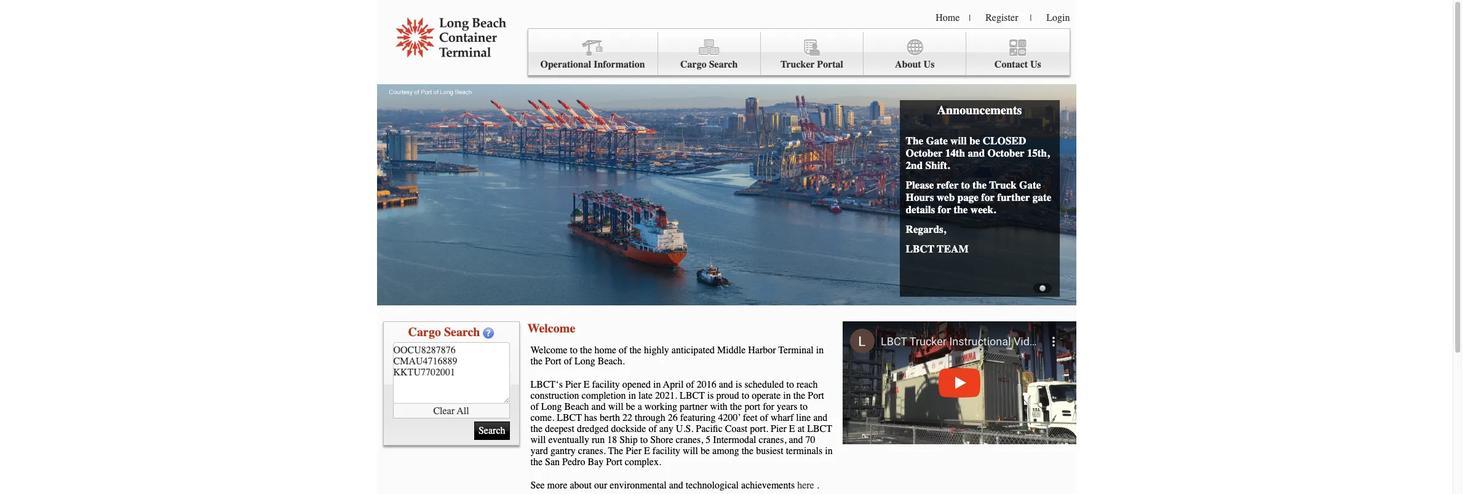 Task type: vqa. For each thing, say whether or not it's contained in the screenshot.
third row from the top of the page
no



Task type: describe. For each thing, give the bounding box(es) containing it.
about
[[895, 59, 921, 70]]

2021.
[[655, 391, 677, 402]]

our
[[594, 480, 607, 492]]

busiest
[[756, 446, 784, 457]]

working
[[645, 402, 677, 413]]

lbct team
[[906, 243, 969, 255]]

home link
[[936, 12, 960, 23]]

port
[[745, 402, 761, 413]]

refer
[[937, 179, 959, 191]]

and right beach
[[592, 402, 606, 413]]

2 horizontal spatial for
[[981, 191, 995, 204]]

trucker
[[781, 59, 815, 70]]

years
[[777, 402, 798, 413]]

0 horizontal spatial is
[[707, 391, 714, 402]]

line
[[796, 413, 811, 424]]

.
[[817, 480, 819, 492]]

portal
[[817, 59, 843, 70]]

announcements
[[937, 103, 1022, 118]]

any
[[659, 424, 674, 435]]

about us link
[[864, 32, 967, 76]]

trucker portal link
[[761, 32, 864, 76]]

deepest
[[545, 424, 575, 435]]

the right among on the bottom of page
[[742, 446, 754, 457]]

0 vertical spatial pier
[[565, 380, 581, 391]]

pedro
[[562, 457, 585, 468]]

register
[[986, 12, 1018, 23]]

feet
[[743, 413, 758, 424]]

will down 'come.'
[[531, 435, 546, 446]]

cargo search link
[[658, 32, 761, 76]]

1 vertical spatial cargo search
[[408, 325, 480, 340]]

a
[[638, 402, 642, 413]]

1 vertical spatial pier
[[771, 424, 787, 435]]

will left 5
[[683, 446, 698, 457]]

lbct right at
[[807, 424, 832, 435]]

70
[[806, 435, 815, 446]]

lbct down the regards,​
[[906, 243, 935, 255]]

of left any
[[649, 424, 657, 435]]

yard
[[531, 446, 548, 457]]

further
[[997, 191, 1030, 204]]

information
[[594, 59, 645, 70]]

in right operate
[[783, 391, 791, 402]]

the left truck
[[973, 179, 987, 191]]

operate
[[752, 391, 781, 402]]

to inside please refer to the truck gate hours web page for further gate details for the week.
[[961, 179, 970, 191]]

lbct up featuring
[[680, 391, 705, 402]]

hours
[[906, 191, 934, 204]]

14th and
[[945, 147, 985, 159]]

2 october from the left
[[988, 147, 1025, 159]]

san
[[545, 457, 560, 468]]

long inside welcome to the home of the highly anticipated middle harbor terminal in the port of long beach.
[[575, 356, 595, 367]]

the up line
[[793, 391, 805, 402]]

about us
[[895, 59, 935, 70]]

long inside lbct's pier e facility opened in april of 2016 and is scheduled to reach construction completion in late 2021.  lbct is proud to operate in the port of long beach and will be a working partner with the port for years to come.  lbct has berth 22 through 26 featuring 4200' feet of wharf line and the deepest dredged dockside of any u.s. pacific coast port. pier e at lbct will eventually run 18 ship to shore cranes, 5 intermodal cranes, and 70 yard gantry cranes. the pier e facility will be among the busiest terminals in the san pedro bay port complex.
[[541, 402, 562, 413]]

technological
[[686, 480, 739, 492]]

and right the 2016
[[719, 380, 733, 391]]

week.
[[971, 204, 996, 216]]

about
[[570, 480, 592, 492]]

register link
[[986, 12, 1018, 23]]

and left technological at the bottom of page
[[669, 480, 683, 492]]

ship
[[620, 435, 638, 446]]

partner
[[680, 402, 708, 413]]

Enter container numbers and/ or booking numbers. text field
[[393, 343, 510, 404]]

the left the port
[[730, 402, 742, 413]]

15th,
[[1027, 147, 1050, 159]]

here link
[[797, 480, 814, 492]]

complex.
[[625, 457, 661, 468]]

contact us link
[[967, 32, 1070, 76]]

1 | from the left
[[969, 13, 971, 23]]

come.
[[531, 413, 554, 424]]

1 october from the left
[[906, 147, 943, 159]]

scheduled
[[745, 380, 784, 391]]

menu bar containing operational information
[[528, 28, 1070, 76]]

gantry
[[551, 446, 576, 457]]

0 horizontal spatial search
[[444, 325, 480, 340]]

has
[[584, 413, 597, 424]]

operational information link
[[528, 32, 658, 76]]

completion
[[582, 391, 626, 402]]

in right 70
[[825, 446, 833, 457]]

proud
[[716, 391, 739, 402]]

1 vertical spatial facility
[[653, 446, 681, 457]]

details
[[906, 204, 935, 216]]

regards,​
[[906, 223, 946, 236]]

5
[[706, 435, 711, 446]]

1 horizontal spatial e
[[644, 446, 650, 457]]

clear all
[[433, 406, 469, 417]]

lbct's
[[531, 380, 563, 391]]

clear all button
[[393, 404, 510, 419]]

eventually
[[548, 435, 589, 446]]

environmental
[[610, 480, 667, 492]]

lbct left has
[[557, 413, 582, 424]]

will left a
[[608, 402, 624, 413]]

late
[[639, 391, 653, 402]]

of down lbct's
[[531, 402, 539, 413]]

2 vertical spatial port
[[606, 457, 622, 468]]

through
[[635, 413, 666, 424]]

with
[[710, 402, 728, 413]]

harbor
[[748, 345, 776, 356]]

0 horizontal spatial facility
[[592, 380, 620, 391]]

terminal
[[778, 345, 814, 356]]

dredged
[[577, 424, 609, 435]]

port inside welcome to the home of the highly anticipated middle harbor terminal in the port of long beach.
[[545, 356, 562, 367]]

gate
[[1033, 191, 1052, 204]]

operational
[[540, 59, 591, 70]]

login
[[1047, 12, 1070, 23]]

will inside the gate will be closed october 14th and october 15th, 2nd shift.
[[951, 135, 967, 147]]

the inside lbct's pier e facility opened in april of 2016 and is scheduled to reach construction completion in late 2021.  lbct is proud to operate in the port of long beach and will be a working partner with the port for years to come.  lbct has berth 22 through 26 featuring 4200' feet of wharf line and the deepest dredged dockside of any u.s. pacific coast port. pier e at lbct will eventually run 18 ship to shore cranes, 5 intermodal cranes, and 70 yard gantry cranes. the pier e facility will be among the busiest terminals in the san pedro bay port complex.
[[608, 446, 623, 457]]

gate inside the gate will be closed october 14th and october 15th, 2nd shift.
[[926, 135, 948, 147]]

more
[[547, 480, 568, 492]]

the left san at the bottom of the page
[[531, 457, 543, 468]]

us for about us
[[924, 59, 935, 70]]

u.s.
[[676, 424, 694, 435]]

wharf
[[771, 413, 794, 424]]

truck
[[989, 179, 1017, 191]]



Task type: locate. For each thing, give the bounding box(es) containing it.
see more about our environmental and technological achievements here .
[[531, 480, 819, 492]]

1 vertical spatial long
[[541, 402, 562, 413]]

cranes, down wharf in the right bottom of the page
[[759, 435, 786, 446]]

0 horizontal spatial e
[[584, 380, 590, 391]]

1 vertical spatial e
[[789, 424, 795, 435]]

1 us from the left
[[924, 59, 935, 70]]

for right page at top right
[[981, 191, 995, 204]]

us right contact
[[1031, 59, 1041, 70]]

to left home on the left bottom
[[570, 345, 578, 356]]

18
[[607, 435, 617, 446]]

be
[[970, 135, 980, 147], [626, 402, 635, 413], [701, 446, 710, 457]]

1 vertical spatial welcome
[[531, 345, 568, 356]]

port right bay
[[606, 457, 622, 468]]

be left among on the bottom of page
[[701, 446, 710, 457]]

operational information
[[540, 59, 645, 70]]

us inside contact us link
[[1031, 59, 1041, 70]]

be left "closed"
[[970, 135, 980, 147]]

22
[[623, 413, 632, 424]]

|
[[969, 13, 971, 23], [1030, 13, 1032, 23]]

highly
[[644, 345, 669, 356]]

long
[[575, 356, 595, 367], [541, 402, 562, 413]]

home
[[936, 12, 960, 23]]

in
[[816, 345, 824, 356], [653, 380, 661, 391], [628, 391, 636, 402], [783, 391, 791, 402], [825, 446, 833, 457]]

1 horizontal spatial october
[[988, 147, 1025, 159]]

1 horizontal spatial us
[[1031, 59, 1041, 70]]

here
[[797, 480, 814, 492]]

1 vertical spatial cargo
[[408, 325, 441, 340]]

0 horizontal spatial |
[[969, 13, 971, 23]]

| right home link
[[969, 13, 971, 23]]

anticipated
[[672, 345, 715, 356]]

welcome for welcome
[[528, 322, 575, 336]]

welcome
[[528, 322, 575, 336], [531, 345, 568, 356]]

1 horizontal spatial the
[[906, 135, 924, 147]]

in right terminal
[[816, 345, 824, 356]]

beach
[[565, 402, 589, 413]]

0 horizontal spatial gate
[[926, 135, 948, 147]]

port up line
[[808, 391, 824, 402]]

2 cranes, from the left
[[759, 435, 786, 446]]

and left 70
[[789, 435, 803, 446]]

long left beach.
[[575, 356, 595, 367]]

dockside
[[611, 424, 646, 435]]

be left a
[[626, 402, 635, 413]]

of left the 2016
[[686, 380, 694, 391]]

us
[[924, 59, 935, 70], [1031, 59, 1041, 70]]

october up truck
[[988, 147, 1025, 159]]

will
[[951, 135, 967, 147], [608, 402, 624, 413], [531, 435, 546, 446], [683, 446, 698, 457]]

gate up shift.
[[926, 135, 948, 147]]

october up please
[[906, 147, 943, 159]]

1 horizontal spatial gate
[[1019, 179, 1041, 191]]

1 horizontal spatial long
[[575, 356, 595, 367]]

be inside the gate will be closed october 14th and october 15th, 2nd shift.
[[970, 135, 980, 147]]

reach
[[797, 380, 818, 391]]

to right ship
[[640, 435, 648, 446]]

2nd
[[906, 159, 923, 172]]

middle
[[717, 345, 746, 356]]

1 horizontal spatial port
[[606, 457, 622, 468]]

shore
[[650, 435, 673, 446]]

welcome for welcome to the home of the highly anticipated middle harbor terminal in the port of long beach.
[[531, 345, 568, 356]]

will down announcements
[[951, 135, 967, 147]]

in right late
[[653, 380, 661, 391]]

2 horizontal spatial e
[[789, 424, 795, 435]]

2 horizontal spatial pier
[[771, 424, 787, 435]]

0 horizontal spatial pier
[[565, 380, 581, 391]]

1 horizontal spatial cargo
[[680, 59, 707, 70]]

cargo search inside menu bar
[[680, 59, 738, 70]]

is left proud
[[707, 391, 714, 402]]

at
[[798, 424, 805, 435]]

to right years
[[800, 402, 808, 413]]

pier right port.
[[771, 424, 787, 435]]

1 horizontal spatial cranes,
[[759, 435, 786, 446]]

october
[[906, 147, 943, 159], [988, 147, 1025, 159]]

clear
[[433, 406, 455, 417]]

1 horizontal spatial search
[[709, 59, 738, 70]]

0 horizontal spatial us
[[924, 59, 935, 70]]

bay
[[588, 457, 604, 468]]

2 us from the left
[[1031, 59, 1041, 70]]

berth
[[600, 413, 620, 424]]

pacific
[[696, 424, 723, 435]]

0 vertical spatial cargo search
[[680, 59, 738, 70]]

is left scheduled
[[736, 380, 742, 391]]

cargo
[[680, 59, 707, 70], [408, 325, 441, 340]]

gate inside please refer to the truck gate hours web page for further gate details for the week.
[[1019, 179, 1041, 191]]

0 vertical spatial port
[[545, 356, 562, 367]]

to right proud
[[742, 391, 749, 402]]

1 vertical spatial port
[[808, 391, 824, 402]]

for right the port
[[763, 402, 774, 413]]

4200'
[[718, 413, 741, 424]]

1 cranes, from the left
[[676, 435, 703, 446]]

1 horizontal spatial is
[[736, 380, 742, 391]]

for right details
[[938, 204, 951, 216]]

1 vertical spatial the
[[608, 446, 623, 457]]

1 horizontal spatial for
[[938, 204, 951, 216]]

| left login "link"
[[1030, 13, 1032, 23]]

menu bar
[[528, 28, 1070, 76]]

0 horizontal spatial long
[[541, 402, 562, 413]]

beach.
[[598, 356, 625, 367]]

2016
[[697, 380, 717, 391]]

us inside about us link
[[924, 59, 935, 70]]

the gate will be closed october 14th and october 15th, 2nd shift.
[[906, 135, 1050, 172]]

cranes, left 5
[[676, 435, 703, 446]]

0 vertical spatial welcome
[[528, 322, 575, 336]]

search
[[709, 59, 738, 70], [444, 325, 480, 340]]

0 horizontal spatial cargo
[[408, 325, 441, 340]]

1 horizontal spatial pier
[[626, 446, 642, 457]]

for inside lbct's pier e facility opened in april of 2016 and is scheduled to reach construction completion in late 2021.  lbct is proud to operate in the port of long beach and will be a working partner with the port for years to come.  lbct has berth 22 through 26 featuring 4200' feet of wharf line and the deepest dredged dockside of any u.s. pacific coast port. pier e at lbct will eventually run 18 ship to shore cranes, 5 intermodal cranes, and 70 yard gantry cranes. the pier e facility will be among the busiest terminals in the san pedro bay port complex.
[[763, 402, 774, 413]]

None submit
[[474, 422, 510, 440]]

trucker portal
[[781, 59, 843, 70]]

of right feet
[[760, 413, 768, 424]]

0 vertical spatial long
[[575, 356, 595, 367]]

port up lbct's
[[545, 356, 562, 367]]

1 vertical spatial gate
[[1019, 179, 1041, 191]]

cranes.
[[578, 446, 606, 457]]

0 horizontal spatial for
[[763, 402, 774, 413]]

intermodal
[[713, 435, 756, 446]]

1 vertical spatial be
[[626, 402, 635, 413]]

closed
[[983, 135, 1026, 147]]

pier up beach
[[565, 380, 581, 391]]

1 horizontal spatial |
[[1030, 13, 1032, 23]]

1 horizontal spatial be
[[701, 446, 710, 457]]

page
[[958, 191, 979, 204]]

us right about
[[924, 59, 935, 70]]

the up yard
[[531, 424, 543, 435]]

to right the refer
[[961, 179, 970, 191]]

of
[[619, 345, 627, 356], [564, 356, 572, 367], [686, 380, 694, 391], [531, 402, 539, 413], [760, 413, 768, 424], [649, 424, 657, 435]]

us for contact us
[[1031, 59, 1041, 70]]

gate right truck
[[1019, 179, 1041, 191]]

0 horizontal spatial october
[[906, 147, 943, 159]]

for
[[981, 191, 995, 204], [938, 204, 951, 216], [763, 402, 774, 413]]

to
[[961, 179, 970, 191], [570, 345, 578, 356], [787, 380, 794, 391], [742, 391, 749, 402], [800, 402, 808, 413], [640, 435, 648, 446]]

in inside welcome to the home of the highly anticipated middle harbor terminal in the port of long beach.
[[816, 345, 824, 356]]

the
[[906, 135, 924, 147], [608, 446, 623, 457]]

is
[[736, 380, 742, 391], [707, 391, 714, 402]]

cargo search
[[680, 59, 738, 70], [408, 325, 480, 340]]

contact us
[[995, 59, 1041, 70]]

the left the highly
[[630, 345, 642, 356]]

the inside the gate will be closed october 14th and october 15th, 2nd shift.
[[906, 135, 924, 147]]

to left reach
[[787, 380, 794, 391]]

2 vertical spatial be
[[701, 446, 710, 457]]

the left week. in the right of the page
[[954, 204, 968, 216]]

0 vertical spatial gate
[[926, 135, 948, 147]]

2 horizontal spatial be
[[970, 135, 980, 147]]

1 vertical spatial search
[[444, 325, 480, 340]]

port
[[545, 356, 562, 367], [808, 391, 824, 402], [606, 457, 622, 468]]

april
[[663, 380, 684, 391]]

2 vertical spatial pier
[[626, 446, 642, 457]]

0 vertical spatial cargo
[[680, 59, 707, 70]]

0 horizontal spatial the
[[608, 446, 623, 457]]

of up construction
[[564, 356, 572, 367]]

2 vertical spatial e
[[644, 446, 650, 457]]

0 vertical spatial the
[[906, 135, 924, 147]]

e left "shore"
[[644, 446, 650, 457]]

0 vertical spatial e
[[584, 380, 590, 391]]

26
[[668, 413, 678, 424]]

please
[[906, 179, 934, 191]]

login link
[[1047, 12, 1070, 23]]

1 horizontal spatial cargo search
[[680, 59, 738, 70]]

coast
[[725, 424, 748, 435]]

web
[[937, 191, 955, 204]]

the up lbct's
[[531, 356, 543, 367]]

welcome inside welcome to the home of the highly anticipated middle harbor terminal in the port of long beach.
[[531, 345, 568, 356]]

2 | from the left
[[1030, 13, 1032, 23]]

the up 2nd
[[906, 135, 924, 147]]

0 horizontal spatial port
[[545, 356, 562, 367]]

the right run at left bottom
[[608, 446, 623, 457]]

0 vertical spatial search
[[709, 59, 738, 70]]

0 horizontal spatial be
[[626, 402, 635, 413]]

terminals
[[786, 446, 823, 457]]

of right home on the left bottom
[[619, 345, 627, 356]]

0 vertical spatial be
[[970, 135, 980, 147]]

to inside welcome to the home of the highly anticipated middle harbor terminal in the port of long beach.
[[570, 345, 578, 356]]

lbct's pier e facility opened in april of 2016 and is scheduled to reach construction completion in late 2021.  lbct is proud to operate in the port of long beach and will be a working partner with the port for years to come.  lbct has berth 22 through 26 featuring 4200' feet of wharf line and the deepest dredged dockside of any u.s. pacific coast port. pier e at lbct will eventually run 18 ship to shore cranes, 5 intermodal cranes, and 70 yard gantry cranes. the pier e facility will be among the busiest terminals in the san pedro bay port complex.
[[531, 380, 833, 468]]

pier
[[565, 380, 581, 391], [771, 424, 787, 435], [626, 446, 642, 457]]

facility down any
[[653, 446, 681, 457]]

0 vertical spatial facility
[[592, 380, 620, 391]]

e left at
[[789, 424, 795, 435]]

achievements
[[741, 480, 795, 492]]

opened
[[622, 380, 651, 391]]

1 horizontal spatial facility
[[653, 446, 681, 457]]

long down lbct's
[[541, 402, 562, 413]]

contact
[[995, 59, 1028, 70]]

0 horizontal spatial cargo search
[[408, 325, 480, 340]]

please refer to the truck gate hours web page for further gate details for the week.
[[906, 179, 1052, 216]]

the left home on the left bottom
[[580, 345, 592, 356]]

in left late
[[628, 391, 636, 402]]

welcome to the home of the highly anticipated middle harbor terminal in the port of long beach.
[[531, 345, 824, 367]]

2 horizontal spatial port
[[808, 391, 824, 402]]

see
[[531, 480, 545, 492]]

facility down beach.
[[592, 380, 620, 391]]

run
[[592, 435, 605, 446]]

and right line
[[813, 413, 828, 424]]

pier down 'dockside'
[[626, 446, 642, 457]]

0 horizontal spatial cranes,
[[676, 435, 703, 446]]

construction
[[531, 391, 579, 402]]

e up beach
[[584, 380, 590, 391]]



